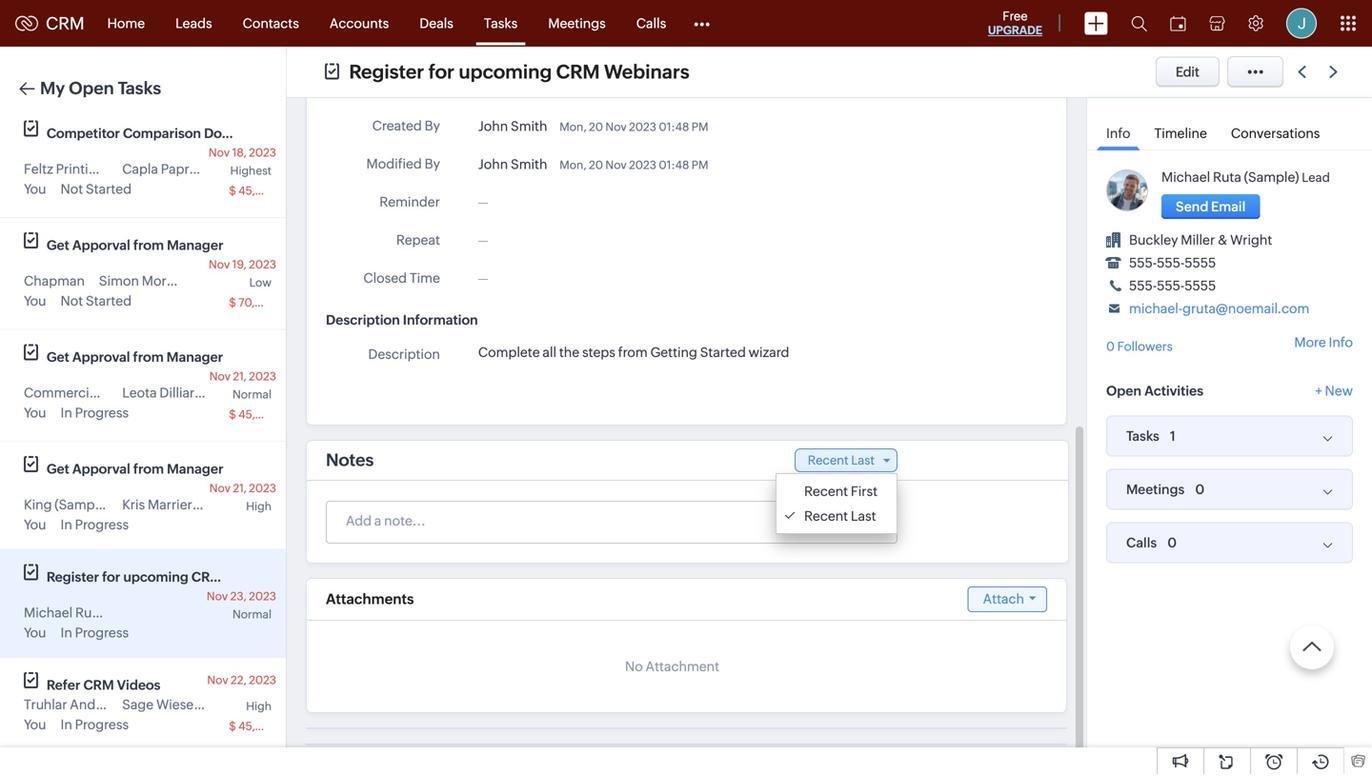 Task type: locate. For each thing, give the bounding box(es) containing it.
webinars up 23,
[[225, 570, 285, 585]]

1 horizontal spatial open
[[1106, 384, 1141, 399]]

kris
[[122, 497, 145, 513]]

john right modified by
[[478, 157, 508, 172]]

1 normal from the top
[[232, 388, 272, 401]]

45,000.00
[[238, 184, 297, 197], [238, 408, 297, 421], [238, 720, 297, 733]]

1 vertical spatial mon,
[[560, 158, 587, 171]]

21, inside get apporval from manager nov 21, 2023
[[233, 482, 246, 495]]

accounts
[[330, 16, 389, 31]]

from up kris
[[133, 462, 164, 477]]

open down 0 followers
[[1106, 384, 1141, 399]]

2 not started from the top
[[60, 293, 132, 309]]

0 vertical spatial $ 45,000.00
[[229, 184, 297, 197]]

refer crm videos
[[47, 678, 161, 693]]

kris marrier (sample)
[[122, 497, 250, 513]]

0 vertical spatial 5555
[[1185, 255, 1216, 271]]

1 horizontal spatial calls
[[1126, 535, 1157, 551]]

$ down the '22,'
[[229, 720, 236, 733]]

attach link
[[968, 587, 1047, 613]]

for inside register for upcoming crm webinars nov 23, 2023
[[102, 570, 120, 585]]

4 in from the top
[[60, 717, 72, 733]]

21, for leota dilliard (sample)
[[233, 370, 246, 383]]

you down truhlar and truhlar attys
[[24, 717, 46, 733]]

normal for webinars
[[232, 608, 272, 621]]

$
[[229, 184, 236, 197], [229, 296, 236, 309], [229, 408, 236, 421], [229, 720, 236, 733]]

0 vertical spatial by
[[425, 118, 440, 133]]

webinars for register for upcoming crm webinars nov 23, 2023
[[225, 570, 285, 585]]

ruta for michael ruta (sample)
[[75, 606, 104, 621]]

tasks left the 1
[[1126, 429, 1159, 444]]

recent up recent first at the right of the page
[[808, 453, 849, 468]]

recent last down recent first at the right of the page
[[804, 509, 876, 524]]

getting
[[650, 345, 697, 360]]

recent down recent first at the right of the page
[[804, 509, 848, 524]]

by right modified
[[425, 156, 440, 171]]

2023 inside register for upcoming crm webinars nov 23, 2023
[[249, 590, 276, 603]]

4 in progress from the top
[[60, 717, 129, 733]]

555-555-5555 up michael- on the right of page
[[1129, 278, 1216, 293]]

for for register for upcoming crm webinars
[[428, 61, 454, 83]]

4 you from the top
[[24, 517, 46, 533]]

all
[[543, 345, 556, 360]]

contacts
[[243, 16, 299, 31]]

manager up leota dilliard (sample)
[[167, 350, 223, 365]]

john down register for upcoming crm webinars
[[478, 118, 508, 134]]

1 progress from the top
[[75, 405, 129, 421]]

0 vertical spatial for
[[428, 61, 454, 83]]

accounts link
[[314, 0, 404, 46]]

started down feltz printing service
[[86, 182, 132, 197]]

2 by from the top
[[425, 156, 440, 171]]

1 smith from the top
[[511, 118, 547, 134]]

in progress down king (sample)
[[60, 517, 129, 533]]

progress down truhlar and truhlar attys
[[75, 717, 129, 733]]

progress down michael ruta (sample)
[[75, 626, 129, 641]]

not started down feltz printing service
[[60, 182, 132, 197]]

created
[[372, 118, 422, 133]]

0 vertical spatial john smith
[[478, 118, 547, 134]]

truhlar and truhlar attys
[[24, 697, 176, 713]]

2023 inside competitor comparison document nov 18, 2023
[[249, 146, 276, 159]]

progress
[[75, 405, 129, 421], [75, 517, 129, 533], [75, 626, 129, 641], [75, 717, 129, 733]]

upcoming for register for upcoming crm webinars
[[459, 61, 552, 83]]

0 horizontal spatial 0
[[1106, 340, 1115, 354]]

from up leota
[[133, 350, 164, 365]]

1 mon, from the top
[[560, 120, 587, 133]]

upcoming for register for upcoming crm webinars nov 23, 2023
[[123, 570, 188, 585]]

recent first
[[804, 484, 878, 499]]

45,000.00 down leota dilliard (sample)
[[238, 408, 297, 421]]

meetings down the 1
[[1126, 482, 1185, 497]]

recent last up recent first at the right of the page
[[808, 453, 875, 468]]

0 vertical spatial get
[[47, 238, 69, 253]]

1 vertical spatial 45,000.00
[[238, 408, 297, 421]]

you down chapman
[[24, 293, 46, 309]]

1 vertical spatial recent
[[804, 484, 848, 499]]

recent
[[808, 453, 849, 468], [804, 484, 848, 499], [804, 509, 848, 524]]

01:48 for modified by
[[659, 158, 689, 171]]

manager inside get apporval from manager nov 19, 2023
[[167, 238, 223, 253]]

0 vertical spatial ruta
[[1213, 170, 1241, 185]]

tasks up comparison
[[118, 79, 161, 98]]

1 vertical spatial apporval
[[72, 462, 130, 477]]

started down simon
[[86, 293, 132, 309]]

1 vertical spatial meetings
[[1126, 482, 1185, 497]]

21,
[[233, 370, 246, 383], [233, 482, 246, 495]]

register inside register for upcoming crm webinars nov 23, 2023
[[47, 570, 99, 585]]

5555 down the buckley miller & wright
[[1185, 255, 1216, 271]]

2 vertical spatial 0
[[1167, 535, 1177, 551]]

1 get from the top
[[47, 238, 69, 253]]

john smith
[[478, 118, 547, 134], [478, 157, 547, 172]]

in
[[60, 405, 72, 421], [60, 517, 72, 533], [60, 626, 72, 641], [60, 717, 72, 733]]

1 vertical spatial started
[[86, 293, 132, 309]]

1 horizontal spatial tasks
[[484, 16, 518, 31]]

01:48
[[659, 120, 689, 133], [659, 158, 689, 171]]

2023
[[629, 120, 656, 133], [249, 146, 276, 159], [629, 158, 656, 171], [249, 258, 276, 271], [249, 370, 276, 383], [249, 482, 276, 495], [249, 590, 276, 603], [249, 674, 276, 687]]

20 for created by
[[589, 120, 603, 133]]

1 truhlar from the left
[[24, 697, 67, 713]]

in down and
[[60, 717, 72, 733]]

not started down simon
[[60, 293, 132, 309]]

last up first on the bottom right of the page
[[851, 453, 875, 468]]

1 vertical spatial webinars
[[225, 570, 285, 585]]

18,
[[232, 146, 247, 159]]

michael up refer
[[24, 606, 73, 621]]

2 horizontal spatial 0
[[1195, 482, 1205, 497]]

$ left the 70,000.00
[[229, 296, 236, 309]]

0 vertical spatial 21,
[[233, 370, 246, 383]]

get for king (sample)
[[47, 462, 69, 477]]

1 in from the top
[[60, 405, 72, 421]]

3 $ from the top
[[229, 408, 236, 421]]

manager up 'simon morasca (sample)' at the top
[[167, 238, 223, 253]]

6 you from the top
[[24, 717, 46, 733]]

truhlar
[[24, 697, 67, 713], [98, 697, 142, 713]]

meetings left calls "link"
[[548, 16, 606, 31]]

2 in from the top
[[60, 517, 72, 533]]

0 vertical spatial recent
[[808, 453, 849, 468]]

1 vertical spatial michael
[[24, 606, 73, 621]]

ruta up "&" at the top
[[1213, 170, 1241, 185]]

in progress for and
[[60, 717, 129, 733]]

2 45,000.00 from the top
[[238, 408, 297, 421]]

2 high from the top
[[246, 700, 272, 713]]

michael
[[1161, 170, 1210, 185], [24, 606, 73, 621]]

you down commercial
[[24, 405, 46, 421]]

0 vertical spatial 555-555-5555
[[1129, 255, 1216, 271]]

4 $ from the top
[[229, 720, 236, 733]]

0 vertical spatial apporval
[[72, 238, 130, 253]]

2 vertical spatial manager
[[167, 462, 223, 477]]

logo image
[[15, 16, 38, 31]]

you for chapman
[[24, 293, 46, 309]]

last down first on the bottom right of the page
[[851, 509, 876, 524]]

in down commercial
[[60, 405, 72, 421]]

in down king (sample)
[[60, 517, 72, 533]]

0 vertical spatial calls
[[636, 16, 666, 31]]

more info link
[[1294, 335, 1353, 350]]

1 horizontal spatial upcoming
[[459, 61, 552, 83]]

normal down 23,
[[232, 608, 272, 621]]

3 45,000.00 from the top
[[238, 720, 297, 733]]

create menu element
[[1073, 0, 1120, 46]]

1 vertical spatial ruta
[[75, 606, 104, 621]]

1 21, from the top
[[233, 370, 246, 383]]

2 21, from the top
[[233, 482, 246, 495]]

in down michael ruta (sample)
[[60, 626, 72, 641]]

crm link
[[15, 14, 84, 33]]

2 john from the top
[[478, 157, 508, 172]]

feltz printing service
[[24, 162, 154, 177]]

progress for and
[[75, 717, 129, 733]]

0 vertical spatial upcoming
[[459, 61, 552, 83]]

21, for kris marrier (sample)
[[233, 482, 246, 495]]

michael-gruta@noemail.com
[[1129, 301, 1309, 316]]

1 vertical spatial open
[[1106, 384, 1141, 399]]

1 vertical spatial john smith
[[478, 157, 547, 172]]

0 horizontal spatial tasks
[[118, 79, 161, 98]]

(sample) for leota dilliard (sample)
[[205, 385, 260, 401]]

not down printing
[[60, 182, 83, 197]]

2 vertical spatial $ 45,000.00
[[229, 720, 297, 733]]

king (sample)
[[24, 497, 110, 513]]

2 john smith from the top
[[478, 157, 547, 172]]

1 john from the top
[[478, 118, 508, 134]]

from inside get apporval from manager nov 21, 2023
[[133, 462, 164, 477]]

0 for meetings
[[1195, 482, 1205, 497]]

0 vertical spatial description
[[326, 312, 400, 328]]

apporval for king (sample)
[[72, 462, 130, 477]]

normal for nov
[[232, 388, 272, 401]]

2 $ from the top
[[229, 296, 236, 309]]

$ 45,000.00 down the nov 22, 2023
[[229, 720, 297, 733]]

(sample) down conversations
[[1244, 170, 1299, 185]]

truhlar down the refer crm videos
[[98, 697, 142, 713]]

you for king (sample)
[[24, 517, 46, 533]]

1 pm from the top
[[692, 120, 708, 133]]

john for modified by
[[478, 157, 508, 172]]

smith
[[511, 118, 547, 134], [511, 157, 547, 172]]

0 horizontal spatial michael
[[24, 606, 73, 621]]

progress down press
[[75, 405, 129, 421]]

1 vertical spatial $ 45,000.00
[[229, 408, 297, 421]]

ruta for michael ruta (sample) lead
[[1213, 170, 1241, 185]]

smith for modified by
[[511, 157, 547, 172]]

nov
[[605, 120, 627, 133], [209, 146, 230, 159], [605, 158, 627, 171], [209, 258, 230, 271], [209, 370, 231, 383], [209, 482, 231, 495], [207, 590, 228, 603], [207, 674, 228, 687]]

you for commercial press
[[24, 405, 46, 421]]

2 vertical spatial tasks
[[1126, 429, 1159, 444]]

+ new
[[1315, 384, 1353, 399]]

(sample) down the '22,'
[[201, 697, 256, 713]]

1 vertical spatial not started
[[60, 293, 132, 309]]

2 01:48 from the top
[[659, 158, 689, 171]]

progress down kris
[[75, 517, 129, 533]]

apporval inside get apporval from manager nov 19, 2023
[[72, 238, 130, 253]]

buckley miller & wright
[[1129, 232, 1272, 248]]

1 vertical spatial pm
[[692, 158, 708, 171]]

get apporval from manager nov 21, 2023
[[47, 462, 276, 495]]

from up morasca
[[133, 238, 164, 253]]

2 mon, 20 nov 2023 01:48 pm from the top
[[560, 158, 708, 171]]

get up commercial
[[47, 350, 69, 365]]

0 vertical spatial info
[[1106, 126, 1130, 141]]

1 horizontal spatial info
[[1329, 335, 1353, 350]]

2 $ 45,000.00 from the top
[[229, 408, 297, 421]]

0 vertical spatial john
[[478, 118, 508, 134]]

manager up kris marrier (sample)
[[167, 462, 223, 477]]

1 vertical spatial normal
[[232, 608, 272, 621]]

high right marrier
[[246, 500, 272, 513]]

in progress down commercial press
[[60, 405, 129, 421]]

mon,
[[560, 120, 587, 133], [560, 158, 587, 171]]

0 horizontal spatial meetings
[[548, 16, 606, 31]]

recent last
[[808, 453, 875, 468], [804, 509, 876, 524]]

1 horizontal spatial michael
[[1161, 170, 1210, 185]]

you down feltz
[[24, 182, 46, 197]]

0 vertical spatial 20
[[589, 120, 603, 133]]

1 vertical spatial not
[[60, 293, 83, 309]]

None button
[[1161, 194, 1260, 219]]

register for register for upcoming crm webinars nov 23, 2023
[[47, 570, 99, 585]]

2 get from the top
[[47, 350, 69, 365]]

1 not started from the top
[[60, 182, 132, 197]]

1 $ 45,000.00 from the top
[[229, 184, 297, 197]]

1 vertical spatial last
[[851, 509, 876, 524]]

4 progress from the top
[[75, 717, 129, 733]]

modified by
[[366, 156, 440, 171]]

$ for sage wieser (sample)
[[229, 720, 236, 733]]

upcoming up michael ruta (sample)
[[123, 570, 188, 585]]

by for modified by
[[425, 156, 440, 171]]

get inside get approval from manager nov 21, 2023
[[47, 350, 69, 365]]

1 vertical spatial 555-555-5555
[[1129, 278, 1216, 293]]

0 vertical spatial mon, 20 nov 2023 01:48 pm
[[560, 120, 708, 133]]

truhlar down refer
[[24, 697, 67, 713]]

1 in progress from the top
[[60, 405, 129, 421]]

1 01:48 from the top
[[659, 120, 689, 133]]

0 vertical spatial high
[[246, 500, 272, 513]]

1 vertical spatial get
[[47, 350, 69, 365]]

21, up leota dilliard (sample)
[[233, 370, 246, 383]]

$ for leota dilliard (sample)
[[229, 408, 236, 421]]

1 horizontal spatial webinars
[[604, 61, 689, 83]]

by right created
[[425, 118, 440, 133]]

1 vertical spatial 01:48
[[659, 158, 689, 171]]

1 45,000.00 from the top
[[238, 184, 297, 197]]

1 555-555-5555 from the top
[[1129, 255, 1216, 271]]

recent for notes
[[808, 453, 849, 468]]

3 you from the top
[[24, 405, 46, 421]]

mon, 20 nov 2023 01:48 pm
[[560, 120, 708, 133], [560, 158, 708, 171]]

calls link
[[621, 0, 681, 46]]

(sample) down 19, at the top
[[197, 273, 252, 289]]

0
[[1106, 340, 1115, 354], [1195, 482, 1205, 497], [1167, 535, 1177, 551]]

2 mon, from the top
[[560, 158, 587, 171]]

recent left first on the bottom right of the page
[[804, 484, 848, 499]]

(sample) down 18,
[[218, 162, 273, 177]]

1 horizontal spatial 0
[[1167, 535, 1177, 551]]

normal right dilliard
[[232, 388, 272, 401]]

2 in progress from the top
[[60, 517, 129, 533]]

3 get from the top
[[47, 462, 69, 477]]

2 vertical spatial 45,000.00
[[238, 720, 297, 733]]

commercial press
[[24, 385, 135, 401]]

leads
[[175, 16, 212, 31]]

michael ruta (sample)
[[24, 606, 161, 621]]

tasks up register for upcoming crm webinars
[[484, 16, 518, 31]]

repeat
[[396, 232, 440, 248]]

0 vertical spatial michael
[[1161, 170, 1210, 185]]

pm for modified by
[[692, 158, 708, 171]]

21, inside get approval from manager nov 21, 2023
[[233, 370, 246, 383]]

open right my
[[69, 79, 114, 98]]

$ down leota dilliard (sample)
[[229, 408, 236, 421]]

leota dilliard (sample)
[[122, 385, 260, 401]]

1 vertical spatial mon, 20 nov 2023 01:48 pm
[[560, 158, 708, 171]]

webinars for register for upcoming crm webinars
[[604, 61, 689, 83]]

low
[[249, 276, 272, 289]]

get up king (sample)
[[47, 462, 69, 477]]

john
[[478, 118, 508, 134], [478, 157, 508, 172]]

1 vertical spatial description
[[368, 347, 440, 362]]

555-555-5555 down buckley
[[1129, 255, 1216, 271]]

meetings
[[548, 16, 606, 31], [1126, 482, 1185, 497]]

started for capla
[[86, 182, 132, 197]]

get inside get apporval from manager nov 19, 2023
[[47, 238, 69, 253]]

wieser
[[156, 697, 199, 713]]

2 smith from the top
[[511, 157, 547, 172]]

0 vertical spatial 45,000.00
[[238, 184, 297, 197]]

0 vertical spatial recent last
[[808, 453, 875, 468]]

smith for created by
[[511, 118, 547, 134]]

45,000.00 for capla paprocki (sample)
[[238, 184, 297, 197]]

0 vertical spatial mon,
[[560, 120, 587, 133]]

$ 45,000.00 down leota dilliard (sample)
[[229, 408, 297, 421]]

free
[[1003, 9, 1028, 23]]

apporval inside get apporval from manager nov 21, 2023
[[72, 462, 130, 477]]

wright
[[1230, 232, 1272, 248]]

nov inside register for upcoming crm webinars nov 23, 2023
[[207, 590, 228, 603]]

in progress down truhlar and truhlar attys
[[60, 717, 129, 733]]

followers
[[1117, 340, 1173, 354]]

(sample) for capla paprocki (sample)
[[218, 162, 273, 177]]

0 horizontal spatial for
[[102, 570, 120, 585]]

activities
[[1144, 384, 1203, 399]]

high down the nov 22, 2023
[[246, 700, 272, 713]]

1 horizontal spatial truhlar
[[98, 697, 142, 713]]

webinars inside register for upcoming crm webinars nov 23, 2023
[[225, 570, 285, 585]]

1 you from the top
[[24, 182, 46, 197]]

for down deals link
[[428, 61, 454, 83]]

crm inside register for upcoming crm webinars nov 23, 2023
[[191, 570, 222, 585]]

2023 inside get approval from manager nov 21, 2023
[[249, 370, 276, 383]]

manager inside get apporval from manager nov 21, 2023
[[167, 462, 223, 477]]

nov inside get apporval from manager nov 19, 2023
[[209, 258, 230, 271]]

2 apporval from the top
[[72, 462, 130, 477]]

meetings link
[[533, 0, 621, 46]]

description for description information
[[326, 312, 400, 328]]

$ 45,000.00 for leota dilliard (sample)
[[229, 408, 297, 421]]

1 vertical spatial calls
[[1126, 535, 1157, 551]]

1 apporval from the top
[[72, 238, 130, 253]]

0 horizontal spatial register
[[47, 570, 99, 585]]

get inside get apporval from manager nov 21, 2023
[[47, 462, 69, 477]]

1 mon, 20 nov 2023 01:48 pm from the top
[[560, 120, 708, 133]]

manager
[[167, 238, 223, 253], [167, 350, 223, 365], [167, 462, 223, 477]]

0 vertical spatial not started
[[60, 182, 132, 197]]

upcoming down tasks link
[[459, 61, 552, 83]]

555-
[[1129, 255, 1157, 271], [1157, 255, 1185, 271], [1129, 278, 1157, 293], [1157, 278, 1185, 293]]

45,000.00 down the nov 22, 2023
[[238, 720, 297, 733]]

1 vertical spatial 0
[[1195, 482, 1205, 497]]

get
[[47, 238, 69, 253], [47, 350, 69, 365], [47, 462, 69, 477]]

0 vertical spatial register
[[349, 61, 424, 83]]

1 vertical spatial recent last
[[804, 509, 876, 524]]

mon, 20 nov 2023 01:48 pm for created by
[[560, 120, 708, 133]]

1 horizontal spatial for
[[428, 61, 454, 83]]

printing
[[56, 162, 105, 177]]

1 vertical spatial register
[[47, 570, 99, 585]]

morasca
[[142, 273, 195, 289]]

michael down the timeline on the right
[[1161, 170, 1210, 185]]

manager for marrier
[[167, 462, 223, 477]]

2 vertical spatial get
[[47, 462, 69, 477]]

21, up kris marrier (sample)
[[233, 482, 246, 495]]

$ for capla paprocki (sample)
[[229, 184, 236, 197]]

open activities
[[1106, 384, 1203, 399]]

(sample) for michael ruta (sample)
[[106, 606, 161, 621]]

1 20 from the top
[[589, 120, 603, 133]]

buckley
[[1129, 232, 1178, 248]]

sage
[[122, 697, 154, 713]]

for up michael ruta (sample)
[[102, 570, 120, 585]]

manager inside get approval from manager nov 21, 2023
[[167, 350, 223, 365]]

for
[[428, 61, 454, 83], [102, 570, 120, 585]]

capla paprocki (sample)
[[122, 162, 273, 177]]

20 for modified by
[[589, 158, 603, 171]]

2 normal from the top
[[232, 608, 272, 621]]

2 you from the top
[[24, 293, 46, 309]]

1 vertical spatial 5555
[[1185, 278, 1216, 293]]

2 horizontal spatial tasks
[[1126, 429, 1159, 444]]

apporval up kris
[[72, 462, 130, 477]]

0 horizontal spatial ruta
[[75, 606, 104, 621]]

1 $ from the top
[[229, 184, 236, 197]]

0 horizontal spatial truhlar
[[24, 697, 67, 713]]

0 horizontal spatial webinars
[[225, 570, 285, 585]]

apporval up simon
[[72, 238, 130, 253]]

(sample) down register for upcoming crm webinars nov 23, 2023
[[106, 606, 161, 621]]

by
[[425, 118, 440, 133], [425, 156, 440, 171]]

45,000.00 for leota dilliard (sample)
[[238, 408, 297, 421]]

ruta up the refer crm videos
[[75, 606, 104, 621]]

you down michael ruta (sample)
[[24, 626, 46, 641]]

(sample) right dilliard
[[205, 385, 260, 401]]

3 $ 45,000.00 from the top
[[229, 720, 297, 733]]

started left wizard
[[700, 345, 746, 360]]

description down "closed"
[[326, 312, 400, 328]]

0 vertical spatial normal
[[232, 388, 272, 401]]

2 progress from the top
[[75, 517, 129, 533]]

refer
[[47, 678, 80, 693]]

more
[[1294, 335, 1326, 350]]

from inside get approval from manager nov 21, 2023
[[133, 350, 164, 365]]

pm for created by
[[692, 120, 708, 133]]

5555 up michael-gruta@noemail.com
[[1185, 278, 1216, 293]]

0 vertical spatial webinars
[[604, 61, 689, 83]]

from inside get apporval from manager nov 19, 2023
[[133, 238, 164, 253]]

steps
[[582, 345, 615, 360]]

from for leota dilliard (sample)
[[133, 350, 164, 365]]

register up michael ruta (sample)
[[47, 570, 99, 585]]

1 vertical spatial smith
[[511, 157, 547, 172]]

0 vertical spatial smith
[[511, 118, 547, 134]]

webinars down calls "link"
[[604, 61, 689, 83]]

0 horizontal spatial upcoming
[[123, 570, 188, 585]]

started
[[86, 182, 132, 197], [86, 293, 132, 309], [700, 345, 746, 360]]

1 john smith from the top
[[478, 118, 547, 134]]

1 vertical spatial 21,
[[233, 482, 246, 495]]

2 pm from the top
[[692, 158, 708, 171]]

$ 45,000.00 down highest
[[229, 184, 297, 197]]

you down king
[[24, 517, 46, 533]]

michael for michael ruta (sample) lead
[[1161, 170, 1210, 185]]

$ down highest
[[229, 184, 236, 197]]

tasks link
[[469, 0, 533, 46]]

info right more
[[1329, 335, 1353, 350]]

1 vertical spatial upcoming
[[123, 570, 188, 585]]

leads link
[[160, 0, 227, 46]]

mon, 20 nov 2023 01:48 pm for modified by
[[560, 158, 708, 171]]

45,000.00 down highest
[[238, 184, 297, 197]]

1 vertical spatial john
[[478, 157, 508, 172]]

1 vertical spatial for
[[102, 570, 120, 585]]

1 high from the top
[[246, 500, 272, 513]]

1 by from the top
[[425, 118, 440, 133]]

1 not from the top
[[60, 182, 83, 197]]

0 vertical spatial 0
[[1106, 340, 1115, 354]]

not down chapman
[[60, 293, 83, 309]]

upcoming inside register for upcoming crm webinars nov 23, 2023
[[123, 570, 188, 585]]

0 horizontal spatial open
[[69, 79, 114, 98]]

0 vertical spatial not
[[60, 182, 83, 197]]

info left the timeline on the right
[[1106, 126, 1130, 141]]

2 not from the top
[[60, 293, 83, 309]]

register up created
[[349, 61, 424, 83]]

2023 inside get apporval from manager nov 19, 2023
[[249, 258, 276, 271]]

2 20 from the top
[[589, 158, 603, 171]]

1 vertical spatial high
[[246, 700, 272, 713]]

2 vertical spatial started
[[700, 345, 746, 360]]



Task type: vqa. For each thing, say whether or not it's contained in the screenshot.
Register associated with Register for upcoming CRM Webinars Nov 23, 2023
yes



Task type: describe. For each thing, give the bounding box(es) containing it.
edit button
[[1156, 57, 1220, 87]]

attach
[[983, 592, 1024, 607]]

simon
[[99, 273, 139, 289]]

you for feltz printing service
[[24, 182, 46, 197]]

+
[[1315, 384, 1322, 399]]

search image
[[1131, 15, 1147, 31]]

manager for dilliard
[[167, 350, 223, 365]]

john smith for modified by
[[478, 157, 547, 172]]

home link
[[92, 0, 160, 46]]

attachments
[[326, 591, 414, 608]]

Add a note... field
[[327, 512, 896, 531]]

3 in from the top
[[60, 626, 72, 641]]

new
[[1325, 384, 1353, 399]]

complete all the steps from getting started wizard
[[478, 345, 789, 360]]

deals
[[420, 16, 453, 31]]

info link
[[1097, 112, 1140, 151]]

first
[[851, 484, 878, 499]]

(sample) for simon morasca (sample)
[[197, 273, 252, 289]]

videos
[[117, 678, 161, 693]]

reminder
[[379, 194, 440, 209]]

$ for simon morasca (sample)
[[229, 296, 236, 309]]

press
[[102, 385, 135, 401]]

conversations link
[[1221, 112, 1330, 150]]

complete
[[478, 345, 540, 360]]

3 progress from the top
[[75, 626, 129, 641]]

1 vertical spatial tasks
[[118, 79, 161, 98]]

attys
[[144, 697, 176, 713]]

2 vertical spatial recent
[[804, 509, 848, 524]]

2023 inside get apporval from manager nov 21, 2023
[[249, 482, 276, 495]]

dilliard
[[160, 385, 203, 401]]

1 horizontal spatial meetings
[[1126, 482, 1185, 497]]

get apporval from manager nov 19, 2023
[[47, 238, 276, 271]]

paprocki
[[161, 162, 215, 177]]

profile image
[[1286, 8, 1317, 39]]

not started for capla
[[60, 182, 132, 197]]

mon, for modified by
[[560, 158, 587, 171]]

0 vertical spatial last
[[851, 453, 875, 468]]

highest
[[230, 164, 272, 177]]

calls inside "link"
[[636, 16, 666, 31]]

leota
[[122, 385, 157, 401]]

0 vertical spatial open
[[69, 79, 114, 98]]

(sample) for sage wieser (sample)
[[201, 697, 256, 713]]

king
[[24, 497, 52, 513]]

2 5555 from the top
[[1185, 278, 1216, 293]]

3 in progress from the top
[[60, 626, 129, 641]]

23,
[[230, 590, 246, 603]]

no attachment
[[625, 659, 719, 674]]

michael for michael ruta (sample)
[[24, 606, 73, 621]]

michael ruta (sample) lead
[[1161, 170, 1330, 185]]

deals link
[[404, 0, 469, 46]]

for for register for upcoming crm webinars nov 23, 2023
[[102, 570, 120, 585]]

service
[[108, 162, 154, 177]]

nov 22, 2023
[[207, 674, 276, 687]]

description for description
[[368, 347, 440, 362]]

in progress for press
[[60, 405, 129, 421]]

upgrade
[[988, 24, 1042, 37]]

mon, for created by
[[560, 120, 587, 133]]

&
[[1218, 232, 1227, 248]]

john for created by
[[478, 118, 508, 134]]

and
[[70, 697, 95, 713]]

conversations
[[1231, 126, 1320, 141]]

started for simon
[[86, 293, 132, 309]]

notes
[[326, 451, 374, 470]]

previous record image
[[1298, 66, 1306, 78]]

01:48 for created by
[[659, 120, 689, 133]]

register for upcoming crm webinars
[[349, 61, 689, 83]]

from for kris marrier (sample)
[[133, 462, 164, 477]]

not for feltz printing service
[[60, 182, 83, 197]]

nov inside get apporval from manager nov 21, 2023
[[209, 482, 231, 495]]

22,
[[231, 674, 246, 687]]

recent for recent last
[[804, 484, 848, 499]]

Other Modules field
[[681, 8, 722, 39]]

commercial
[[24, 385, 100, 401]]

modified
[[366, 156, 422, 171]]

crm right 'logo'
[[46, 14, 84, 33]]

closed time
[[363, 270, 440, 286]]

by for created by
[[425, 118, 440, 133]]

crm down the 'meetings' link
[[556, 61, 600, 83]]

1
[[1170, 429, 1176, 444]]

chapman
[[24, 273, 85, 289]]

register for register for upcoming crm webinars
[[349, 61, 424, 83]]

1 5555 from the top
[[1185, 255, 1216, 271]]

nov inside competitor comparison document nov 18, 2023
[[209, 146, 230, 159]]

simon morasca (sample)
[[99, 273, 252, 289]]

70,000.00
[[238, 296, 296, 309]]

timeline link
[[1145, 112, 1217, 150]]

capla
[[122, 162, 158, 177]]

marrier
[[148, 497, 192, 513]]

0 followers
[[1106, 340, 1173, 354]]

from right the steps
[[618, 345, 648, 360]]

get approval from manager nov 21, 2023
[[47, 350, 276, 383]]

priority
[[396, 80, 440, 95]]

nov inside get approval from manager nov 21, 2023
[[209, 370, 231, 383]]

more info
[[1294, 335, 1353, 350]]

in for king
[[60, 517, 72, 533]]

you for truhlar and truhlar attys
[[24, 717, 46, 733]]

attachment
[[646, 659, 719, 674]]

next record image
[[1329, 66, 1342, 78]]

in for truhlar
[[60, 717, 72, 733]]

calendar image
[[1170, 16, 1186, 31]]

competitor comparison document nov 18, 2023
[[47, 126, 276, 159]]

free upgrade
[[988, 9, 1042, 37]]

information
[[403, 312, 478, 328]]

register for upcoming crm webinars nov 23, 2023
[[47, 570, 285, 603]]

1 vertical spatial info
[[1329, 335, 1353, 350]]

competitor
[[47, 126, 120, 141]]

0 vertical spatial tasks
[[484, 16, 518, 31]]

2 truhlar from the left
[[98, 697, 142, 713]]

$ 45,000.00 for sage wieser (sample)
[[229, 720, 297, 733]]

$ 70,000.00
[[229, 296, 296, 309]]

$ 45,000.00 for capla paprocki (sample)
[[229, 184, 297, 197]]

michael-gruta@noemail.com link
[[1129, 301, 1309, 316]]

get for chapman
[[47, 238, 69, 253]]

michael ruta (sample) link
[[1161, 170, 1299, 185]]

high for sage wieser (sample)
[[246, 700, 272, 713]]

not started for simon
[[60, 293, 132, 309]]

approval
[[72, 350, 130, 365]]

45,000.00 for sage wieser (sample)
[[238, 720, 297, 733]]

apporval for chapman
[[72, 238, 130, 253]]

comparison
[[123, 126, 201, 141]]

0 horizontal spatial info
[[1106, 126, 1130, 141]]

not for chapman
[[60, 293, 83, 309]]

(sample) for michael ruta (sample) lead
[[1244, 170, 1299, 185]]

miller
[[1181, 232, 1215, 248]]

home
[[107, 16, 145, 31]]

(sample) right king
[[55, 497, 110, 513]]

high for kris marrier (sample)
[[246, 500, 272, 513]]

create menu image
[[1084, 12, 1108, 35]]

contacts link
[[227, 0, 314, 46]]

michael-
[[1129, 301, 1183, 316]]

5 you from the top
[[24, 626, 46, 641]]

from for simon morasca (sample)
[[133, 238, 164, 253]]

closed
[[363, 270, 407, 286]]

in progress for (sample)
[[60, 517, 129, 533]]

search element
[[1120, 0, 1159, 47]]

edit
[[1176, 64, 1200, 80]]

crm up truhlar and truhlar attys
[[83, 678, 114, 693]]

in for commercial
[[60, 405, 72, 421]]

profile element
[[1275, 0, 1328, 46]]

manager for morasca
[[167, 238, 223, 253]]

progress for press
[[75, 405, 129, 421]]

2 555-555-5555 from the top
[[1129, 278, 1216, 293]]

john smith for created by
[[478, 118, 547, 134]]

progress for (sample)
[[75, 517, 129, 533]]

lead
[[1302, 171, 1330, 185]]

19,
[[232, 258, 246, 271]]

my open tasks
[[40, 79, 161, 98]]

get for commercial press
[[47, 350, 69, 365]]

(sample) for kris marrier (sample)
[[195, 497, 250, 513]]

0 for calls
[[1167, 535, 1177, 551]]

no
[[625, 659, 643, 674]]



